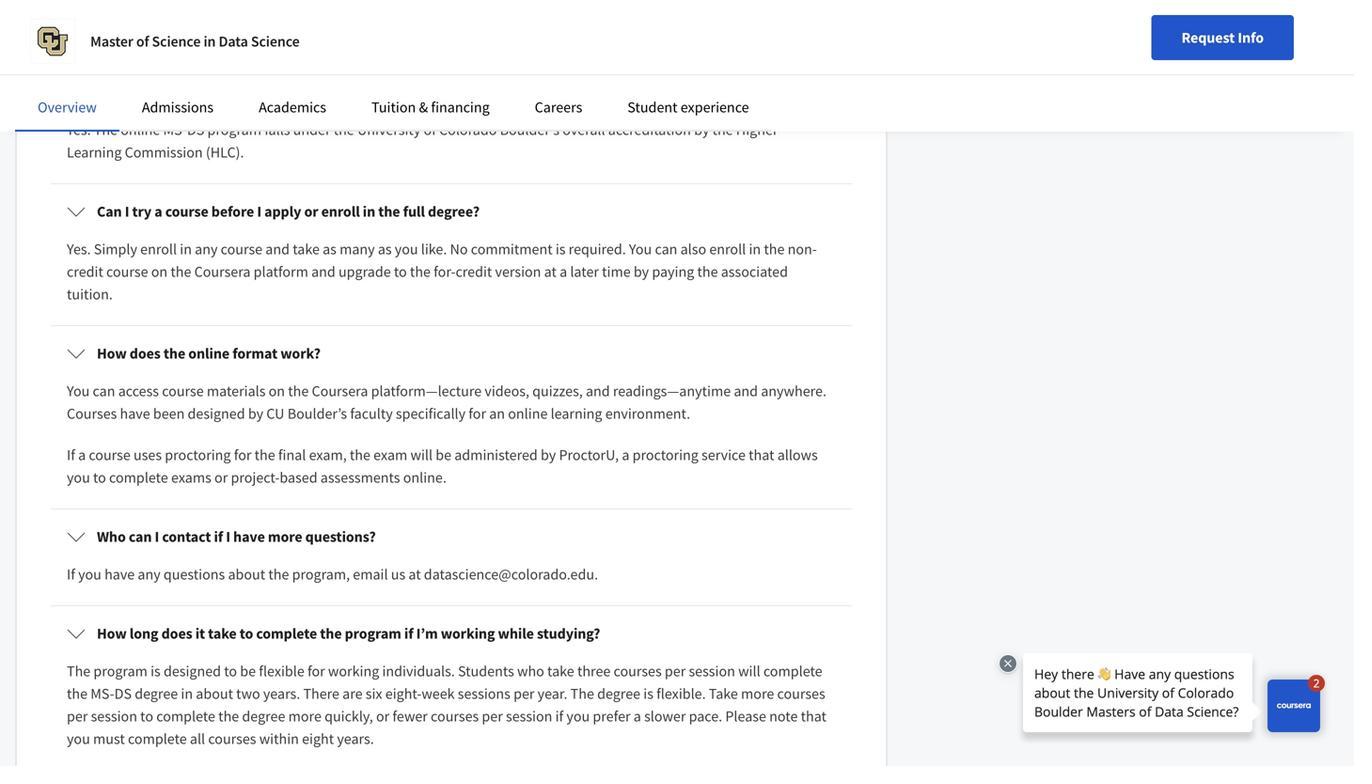 Task type: describe. For each thing, give the bounding box(es) containing it.
prefer
[[593, 707, 631, 726]]

2 horizontal spatial session
[[689, 662, 735, 681]]

at inside yes. simply enroll in any course and take as many as you like. no commitment is required. you can also enroll in the non- credit course on the coursera platform and upgrade to the for-credit version at a later time by paying the associated tuition.
[[544, 263, 557, 281]]

no
[[450, 240, 468, 259]]

between
[[490, 1, 544, 20]]

0 horizontal spatial at
[[409, 565, 421, 584]]

on inside yes. simply enroll in any course and take as many as you like. no commitment is required. you can also enroll in the non- credit course on the coursera platform and upgrade to the for-credit version at a later time by paying the associated tuition.
[[151, 263, 168, 281]]

request
[[1182, 28, 1235, 47]]

eight-
[[385, 685, 422, 704]]

in left data
[[204, 32, 216, 51]]

who can i contact if i have more questions? button
[[52, 511, 851, 564]]

for inside the number of data scientist jobs is expected to grow by 36 percent between 2021 and 2031—more than seven times faster than the average growth rate for all jobs—according to the u.s. bureau of labor statistics.
[[250, 24, 268, 42]]

the inside dropdown button
[[320, 625, 342, 644]]

accredited?
[[195, 83, 271, 102]]

grow
[[367, 1, 399, 20]]

you down who
[[78, 565, 101, 584]]

have inside who can i contact if i have more questions? dropdown button
[[233, 528, 265, 547]]

and left upgrade at the left top of the page
[[311, 263, 336, 281]]

can for who can i contact if i have more questions?
[[129, 528, 152, 547]]

i left contact
[[155, 528, 159, 547]]

and inside the number of data scientist jobs is expected to grow by 36 percent between 2021 and 2031—more than seven times faster than the average growth rate for all jobs—according to the u.s. bureau of labor statistics.
[[580, 1, 604, 20]]

program inside the program is designed to be flexible for working individuals.  students who take three courses per session will  complete the ms-ds degree in about two years. there are six eight-week sessions per year. the degree is flexible. take more courses per session to complete the degree more quickly, or fewer courses per session if you prefer a slower pace. please note that you must complete all courses within eight years.
[[94, 662, 148, 681]]

can inside yes. simply enroll in any course and take as many as you like. no commitment is required. you can also enroll in the non- credit course on the coursera platform and upgrade to the for-credit version at a later time by paying the associated tuition.
[[655, 240, 678, 259]]

2 horizontal spatial degree
[[597, 685, 641, 704]]

scientist
[[193, 1, 246, 20]]

based
[[280, 469, 318, 487]]

in right simply
[[180, 240, 192, 259]]

bureau
[[461, 24, 506, 42]]

simply
[[94, 240, 137, 259]]

is the program accredited?
[[97, 83, 271, 102]]

you can access course materials on the coursera platform—lecture videos, quizzes, and readings—anytime and anywhere. courses have been designed by cu boulder's faculty specifically for an online learning environment.
[[67, 382, 827, 423]]

materials
[[207, 382, 266, 401]]

any inside yes. simply enroll in any course and take as many as you like. no commitment is required. you can also enroll in the non- credit course on the coursera platform and upgrade to the for-credit version at a later time by paying the associated tuition.
[[195, 240, 218, 259]]

careers
[[535, 98, 583, 117]]

overall
[[563, 121, 605, 139]]

if inside the program is designed to be flexible for working individuals.  students who take three courses per session will  complete the ms-ds degree in about two years. there are six eight-week sessions per year. the degree is flexible. take more courses per session to complete the degree more quickly, or fewer courses per session if you prefer a slower pace. please note that you must complete all courses within eight years.
[[556, 707, 564, 726]]

administered
[[455, 446, 538, 465]]

that inside if a course uses proctoring for the final exam, the exam will be administered by proctoru, a proctoring service that allows you to complete exams or project-based assessments online.
[[749, 446, 775, 465]]

student
[[628, 98, 678, 117]]

within
[[259, 730, 299, 749]]

an
[[489, 405, 505, 423]]

course inside you can access course materials on the coursera platform—lecture videos, quizzes, and readings—anytime and anywhere. courses have been designed by cu boulder's faculty specifically for an online learning environment.
[[162, 382, 204, 401]]

in inside the program is designed to be flexible for working individuals.  students who take three courses per session will  complete the ms-ds degree in about two years. there are six eight-week sessions per year. the degree is flexible. take more courses per session to complete the degree more quickly, or fewer courses per session if you prefer a slower pace. please note that you must complete all courses within eight years.
[[181, 685, 193, 704]]

yes. simply enroll in any course and take as many as you like. no commitment is required. you can also enroll in the non- credit course on the coursera platform and upgrade to the for-credit version at a later time by paying the associated tuition.
[[67, 240, 817, 304]]

project-
[[231, 469, 280, 487]]

faster
[[795, 1, 830, 20]]

is inside the number of data scientist jobs is expected to grow by 36 percent between 2021 and 2031—more than seven times faster than the average growth rate for all jobs—according to the u.s. bureau of labor statistics.
[[278, 1, 288, 20]]

while
[[498, 625, 534, 644]]

before
[[211, 202, 254, 221]]

students
[[458, 662, 514, 681]]

if inside dropdown button
[[214, 528, 223, 547]]

online inside you can access course materials on the coursera platform—lecture videos, quizzes, and readings—anytime and anywhere. courses have been designed by cu boulder's faculty specifically for an online learning environment.
[[508, 405, 548, 423]]

to left grow
[[351, 1, 364, 20]]

allows
[[778, 446, 818, 465]]

paying
[[652, 263, 694, 281]]

yes. for yes. simply enroll in any course and take as many as you like. no commitment is required. you can also enroll in the non- credit course on the coursera platform and upgrade to the for-credit version at a later time by paying the associated tuition.
[[67, 240, 91, 259]]

i right contact
[[226, 528, 230, 547]]

is up slower
[[644, 685, 654, 704]]

0 horizontal spatial enroll
[[140, 240, 177, 259]]

0 horizontal spatial degree
[[135, 685, 178, 704]]

enroll inside dropdown button
[[321, 202, 360, 221]]

1 vertical spatial any
[[138, 565, 161, 584]]

2 proctoring from the left
[[633, 446, 699, 465]]

the inside yes. the online ms-ds program falls under the university of colorado boulder's overall accreditation by the higher learning commission (hlc).
[[94, 121, 118, 139]]

associated
[[721, 263, 788, 281]]

a inside the program is designed to be flexible for working individuals.  students who take three courses per session will  complete the ms-ds degree in about two years. there are six eight-week sessions per year. the degree is flexible. take more courses per session to complete the degree more quickly, or fewer courses per session if you prefer a slower pace. please note that you must complete all courses within eight years.
[[634, 707, 641, 726]]

later
[[570, 263, 599, 281]]

all inside the number of data scientist jobs is expected to grow by 36 percent between 2021 and 2031—more than seven times faster than the average growth rate for all jobs—according to the u.s. bureau of labor statistics.
[[271, 24, 286, 42]]

be inside if a course uses proctoring for the final exam, the exam will be administered by proctoru, a proctoring service that allows you to complete exams or project-based assessments online.
[[436, 446, 452, 465]]

1 horizontal spatial degree
[[242, 707, 285, 726]]

1 proctoring from the left
[[165, 446, 231, 465]]

work?
[[281, 344, 321, 363]]

of inside yes. the online ms-ds program falls under the university of colorado boulder's overall accreditation by the higher learning commission (hlc).
[[424, 121, 436, 139]]

if for if you have any questions about the program, email us at datascience@colorado.edu.
[[67, 565, 75, 584]]

statistics.
[[564, 24, 624, 42]]

you inside yes. simply enroll in any course and take as many as you like. no commitment is required. you can also enroll in the non- credit course on the coursera platform and upgrade to the for-credit version at a later time by paying the associated tuition.
[[395, 240, 418, 259]]

eight
[[302, 730, 334, 749]]

fewer
[[393, 707, 428, 726]]

sessions
[[458, 685, 511, 704]]

if you have any questions about the program, email us at datascience@colorado.edu.
[[67, 565, 598, 584]]

courses down week
[[431, 707, 479, 726]]

does inside the how long does it take to complete the program if i'm working while studying? dropdown button
[[161, 625, 192, 644]]

can i try a course before i apply or enroll in the full degree? button
[[52, 185, 851, 238]]

individuals.
[[382, 662, 455, 681]]

i'm
[[416, 625, 438, 644]]

online inside dropdown button
[[188, 344, 230, 363]]

yes. for yes. the online ms-ds program falls under the university of colorado boulder's overall accreditation by the higher learning commission (hlc).
[[67, 121, 91, 139]]

in inside can i try a course before i apply or enroll in the full degree? dropdown button
[[363, 202, 375, 221]]

complete up note
[[764, 662, 823, 681]]

quizzes,
[[533, 382, 583, 401]]

0 horizontal spatial session
[[91, 707, 137, 726]]

i left try
[[125, 202, 129, 221]]

the inside dropdown button
[[164, 344, 185, 363]]

a right proctoru,
[[622, 446, 630, 465]]

learning
[[551, 405, 602, 423]]

environment.
[[605, 405, 690, 423]]

in up associated
[[749, 240, 761, 259]]

you inside you can access course materials on the coursera platform—lecture videos, quizzes, and readings—anytime and anywhere. courses have been designed by cu boulder's faculty specifically for an online learning environment.
[[67, 382, 90, 401]]

the number of data scientist jobs is expected to grow by 36 percent between 2021 and 2031—more than seven times faster than the average growth rate for all jobs—according to the u.s. bureau of labor statistics.
[[67, 1, 830, 42]]

and left anywhere.
[[734, 382, 758, 401]]

to up two
[[224, 662, 237, 681]]

does inside the "how does the online format work?" dropdown button
[[130, 344, 161, 363]]

jobs
[[249, 1, 275, 20]]

cu
[[266, 405, 285, 423]]

is the program accredited? button
[[52, 66, 851, 119]]

and up platform
[[266, 240, 290, 259]]

1 as from the left
[[323, 240, 337, 259]]

to down grow
[[393, 24, 406, 42]]

time
[[602, 263, 631, 281]]

working inside the program is designed to be flexible for working individuals.  students who take three courses per session will  complete the ms-ds degree in about two years. there are six eight-week sessions per year. the degree is flexible. take more courses per session to complete the degree more quickly, or fewer courses per session if you prefer a slower pace. please note that you must complete all courses within eight years.
[[328, 662, 379, 681]]

coursera inside yes. simply enroll in any course and take as many as you like. no commitment is required. you can also enroll in the non- credit course on the coursera platform and upgrade to the for-credit version at a later time by paying the associated tuition.
[[194, 263, 251, 281]]

under
[[293, 121, 331, 139]]

complete inside the how long does it take to complete the program if i'm working while studying? dropdown button
[[256, 625, 317, 644]]

rate
[[223, 24, 247, 42]]

by inside yes. simply enroll in any course and take as many as you like. no commitment is required. you can also enroll in the non- credit course on the coursera platform and upgrade to the for-credit version at a later time by paying the associated tuition.
[[634, 263, 649, 281]]

you left prefer
[[567, 707, 590, 726]]

service
[[702, 446, 746, 465]]

courses up note
[[777, 685, 826, 704]]

program,
[[292, 565, 350, 584]]

the program is designed to be flexible for working individuals.  students who take three courses per session will  complete the ms-ds degree in about two years. there are six eight-week sessions per year. the degree is flexible. take more courses per session to complete the degree more quickly, or fewer courses per session if you prefer a slower pace. please note that you must complete all courses within eight years.
[[67, 662, 827, 749]]

careers link
[[535, 98, 583, 117]]

how for how long does it take to complete the program if i'm working while studying?
[[97, 625, 127, 644]]

program inside yes. the online ms-ds program falls under the university of colorado boulder's overall accreditation by the higher learning commission (hlc).
[[207, 121, 261, 139]]

and up learning
[[586, 382, 610, 401]]

times
[[757, 1, 792, 20]]

who can i contact if i have more questions?
[[97, 528, 376, 547]]

week
[[422, 685, 455, 704]]

number
[[94, 1, 143, 20]]

data
[[162, 1, 190, 20]]

been
[[153, 405, 185, 423]]

you left must
[[67, 730, 90, 749]]

of up average
[[146, 1, 159, 20]]

course down simply
[[106, 263, 148, 281]]

apply
[[264, 202, 301, 221]]

program inside dropdown button
[[345, 625, 401, 644]]

2 vertical spatial have
[[104, 565, 135, 584]]

exams
[[171, 469, 211, 487]]

1 vertical spatial more
[[741, 685, 774, 704]]

courses right 'three'
[[614, 662, 662, 681]]

note
[[770, 707, 798, 726]]

accreditation
[[608, 121, 691, 139]]

falls
[[264, 121, 290, 139]]

of down the between
[[509, 24, 521, 42]]

about inside the program is designed to be flexible for working individuals.  students who take three courses per session will  complete the ms-ds degree in about two years. there are six eight-week sessions per year. the degree is flexible. take more courses per session to complete the degree more quickly, or fewer courses per session if you prefer a slower pace. please note that you must complete all courses within eight years.
[[196, 685, 233, 704]]

you inside if a course uses proctoring for the final exam, the exam will be administered by proctoru, a proctoring service that allows you to complete exams or project-based assessments online.
[[67, 469, 90, 487]]

academics link
[[259, 98, 326, 117]]

&
[[419, 98, 428, 117]]

2021
[[547, 1, 577, 20]]

complete down the it
[[156, 707, 215, 726]]

1 science from the left
[[152, 32, 201, 51]]

commitment
[[471, 240, 553, 259]]

datascience@colorado.edu.
[[424, 565, 598, 584]]

how long does it take to complete the program if i'm working while studying?
[[97, 625, 600, 644]]

request info
[[1182, 28, 1264, 47]]

the inside 'dropdown button'
[[111, 83, 133, 102]]

or inside if a course uses proctoring for the final exam, the exam will be administered by proctoru, a proctoring service that allows you to complete exams or project-based assessments online.
[[214, 469, 228, 487]]

ds inside yes. the online ms-ds program falls under the university of colorado boulder's overall accreditation by the higher learning commission (hlc).
[[187, 121, 204, 139]]

boulder's inside yes. the online ms-ds program falls under the university of colorado boulder's overall accreditation by the higher learning commission (hlc).
[[500, 121, 560, 139]]

higher
[[736, 121, 778, 139]]

us
[[391, 565, 406, 584]]

course inside dropdown button
[[165, 202, 209, 221]]



Task type: locate. For each thing, give the bounding box(es) containing it.
take inside the program is designed to be flexible for working individuals.  students who take three courses per session will  complete the ms-ds degree in about two years. there are six eight-week sessions per year. the degree is flexible. take more courses per session to complete the degree more quickly, or fewer courses per session if you prefer a slower pace. please note that you must complete all courses within eight years.
[[547, 662, 575, 681]]

working right i'm
[[441, 625, 495, 644]]

access
[[118, 382, 159, 401]]

credit up tuition. at the left of page
[[67, 263, 103, 281]]

2 credit from the left
[[456, 263, 492, 281]]

flexible
[[259, 662, 305, 681]]

0 vertical spatial how
[[97, 344, 127, 363]]

courses left within
[[208, 730, 256, 749]]

if
[[67, 446, 75, 465], [67, 565, 75, 584]]

the inside the number of data scientist jobs is expected to grow by 36 percent between 2021 and 2031—more than seven times faster than the average growth rate for all jobs—according to the u.s. bureau of labor statistics.
[[67, 1, 91, 20]]

1 horizontal spatial or
[[304, 202, 318, 221]]

0 vertical spatial or
[[304, 202, 318, 221]]

credit down no
[[456, 263, 492, 281]]

online down videos,
[[508, 405, 548, 423]]

on up cu
[[269, 382, 285, 401]]

course down before
[[221, 240, 263, 259]]

2 vertical spatial more
[[288, 707, 322, 726]]

1 vertical spatial at
[[409, 565, 421, 584]]

for inside you can access course materials on the coursera platform—lecture videos, quizzes, and readings—anytime and anywhere. courses have been designed by cu boulder's faculty specifically for an online learning environment.
[[469, 405, 486, 423]]

jobs—according
[[289, 24, 390, 42]]

in up 'many'
[[363, 202, 375, 221]]

ms- inside the program is designed to be flexible for working individuals.  students who take three courses per session will  complete the ms-ds degree in about two years. there are six eight-week sessions per year. the degree is flexible. take more courses per session to complete the degree more quickly, or fewer courses per session if you prefer a slower pace. please note that you must complete all courses within eight years.
[[91, 685, 114, 704]]

program up '(hlc).' on the left
[[207, 121, 261, 139]]

is down long
[[151, 662, 161, 681]]

1 vertical spatial if
[[67, 565, 75, 584]]

0 vertical spatial any
[[195, 240, 218, 259]]

have down who
[[104, 565, 135, 584]]

specifically
[[396, 405, 466, 423]]

to inside yes. simply enroll in any course and take as many as you like. no commitment is required. you can also enroll in the non- credit course on the coursera platform and upgrade to the for-credit version at a later time by paying the associated tuition.
[[394, 263, 407, 281]]

coursera inside you can access course materials on the coursera platform—lecture videos, quizzes, and readings—anytime and anywhere. courses have been designed by cu boulder's faculty specifically for an online learning environment.
[[312, 382, 368, 401]]

all inside the program is designed to be flexible for working individuals.  students who take three courses per session will  complete the ms-ds degree in about two years. there are six eight-week sessions per year. the degree is flexible. take more courses per session to complete the degree more quickly, or fewer courses per session if you prefer a slower pace. please note that you must complete all courses within eight years.
[[190, 730, 205, 749]]

to inside dropdown button
[[240, 625, 253, 644]]

as
[[323, 240, 337, 259], [378, 240, 392, 259]]

0 vertical spatial about
[[228, 565, 265, 584]]

a left later
[[560, 263, 567, 281]]

tuition
[[372, 98, 416, 117]]

0 vertical spatial will
[[411, 446, 433, 465]]

if left i'm
[[404, 625, 413, 644]]

0 vertical spatial take
[[293, 240, 320, 259]]

have down the project-
[[233, 528, 265, 547]]

any left questions
[[138, 565, 161, 584]]

assessments
[[321, 469, 400, 487]]

1 horizontal spatial proctoring
[[633, 446, 699, 465]]

1 horizontal spatial will
[[738, 662, 761, 681]]

0 horizontal spatial proctoring
[[165, 446, 231, 465]]

0 horizontal spatial any
[[138, 565, 161, 584]]

online up the commission
[[121, 121, 160, 139]]

how long does it take to complete the program if i'm working while studying? button
[[52, 608, 851, 660]]

than down number
[[67, 24, 96, 42]]

yes. the online ms-ds program falls under the university of colorado boulder's overall accreditation by the higher learning commission (hlc).
[[67, 121, 778, 162]]

for down jobs
[[250, 24, 268, 42]]

proctoring up exams
[[165, 446, 231, 465]]

you down courses
[[67, 469, 90, 487]]

tuition & financing link
[[372, 98, 490, 117]]

1 yes. from the top
[[67, 121, 91, 139]]

1 horizontal spatial you
[[629, 240, 652, 259]]

commission
[[125, 143, 203, 162]]

enroll down try
[[140, 240, 177, 259]]

0 vertical spatial online
[[121, 121, 160, 139]]

online
[[121, 121, 160, 139], [188, 344, 230, 363], [508, 405, 548, 423]]

1 vertical spatial ds
[[114, 685, 132, 704]]

all left within
[[190, 730, 205, 749]]

like.
[[421, 240, 447, 259]]

have inside you can access course materials on the coursera platform—lecture videos, quizzes, and readings—anytime and anywhere. courses have been designed by cu boulder's faculty specifically for an online learning environment.
[[120, 405, 150, 423]]

about down who can i contact if i have more questions?
[[228, 565, 265, 584]]

1 vertical spatial can
[[93, 382, 115, 401]]

or down six
[[376, 707, 390, 726]]

1 vertical spatial than
[[67, 24, 96, 42]]

in left two
[[181, 685, 193, 704]]

at right us
[[409, 565, 421, 584]]

2031—more
[[607, 1, 682, 20]]

overview link
[[38, 98, 97, 117]]

course up been
[[162, 382, 204, 401]]

info
[[1238, 28, 1264, 47]]

1 horizontal spatial on
[[269, 382, 285, 401]]

1 horizontal spatial does
[[161, 625, 192, 644]]

2 vertical spatial take
[[547, 662, 575, 681]]

complete right must
[[128, 730, 187, 749]]

if right contact
[[214, 528, 223, 547]]

yes. left simply
[[67, 240, 91, 259]]

program left i'm
[[345, 625, 401, 644]]

1 horizontal spatial boulder's
[[500, 121, 560, 139]]

to right upgrade at the left top of the page
[[394, 263, 407, 281]]

0 vertical spatial at
[[544, 263, 557, 281]]

master of science in data science
[[90, 32, 300, 51]]

1 horizontal spatial years.
[[337, 730, 374, 749]]

session up take
[[689, 662, 735, 681]]

readings—anytime
[[613, 382, 731, 401]]

0 horizontal spatial working
[[328, 662, 379, 681]]

0 horizontal spatial will
[[411, 446, 433, 465]]

course inside if a course uses proctoring for the final exam, the exam will be administered by proctoru, a proctoring service that allows you to complete exams or project-based assessments online.
[[89, 446, 131, 465]]

how left long
[[97, 625, 127, 644]]

that inside the program is designed to be flexible for working individuals.  students who take three courses per session will  complete the ms-ds degree in about two years. there are six eight-week sessions per year. the degree is flexible. take more courses per session to complete the degree more quickly, or fewer courses per session if you prefer a slower pace. please note that you must complete all courses within eight years.
[[801, 707, 827, 726]]

enroll right also
[[710, 240, 746, 259]]

2 vertical spatial can
[[129, 528, 152, 547]]

0 horizontal spatial ms-
[[91, 685, 114, 704]]

by left proctoru,
[[541, 446, 556, 465]]

0 vertical spatial you
[[629, 240, 652, 259]]

0 vertical spatial working
[[441, 625, 495, 644]]

does left the it
[[161, 625, 192, 644]]

yes. inside yes. the online ms-ds program falls under the university of colorado boulder's overall accreditation by the higher learning commission (hlc).
[[67, 121, 91, 139]]

0 vertical spatial be
[[436, 446, 452, 465]]

if a course uses proctoring for the final exam, the exam will be administered by proctoru, a proctoring service that allows you to complete exams or project-based assessments online.
[[67, 446, 818, 487]]

if down year.
[[556, 707, 564, 726]]

1 vertical spatial yes.
[[67, 240, 91, 259]]

than left seven
[[685, 1, 714, 20]]

take inside yes. simply enroll in any course and take as many as you like. no commitment is required. you can also enroll in the non- credit course on the coursera platform and upgrade to the for-credit version at a later time by paying the associated tuition.
[[293, 240, 320, 259]]

experience
[[681, 98, 749, 117]]

be up online.
[[436, 446, 452, 465]]

1 horizontal spatial coursera
[[312, 382, 368, 401]]

final
[[278, 446, 306, 465]]

36
[[420, 1, 435, 20]]

you up time
[[629, 240, 652, 259]]

program down 'master of science in data science'
[[136, 83, 192, 102]]

0 vertical spatial coursera
[[194, 263, 251, 281]]

1 horizontal spatial that
[[801, 707, 827, 726]]

0 vertical spatial if
[[214, 528, 223, 547]]

how up access
[[97, 344, 127, 363]]

i left "apply"
[[257, 202, 262, 221]]

1 horizontal spatial as
[[378, 240, 392, 259]]

be
[[436, 446, 452, 465], [240, 662, 256, 681]]

0 horizontal spatial or
[[214, 469, 228, 487]]

university of colorado boulder logo image
[[30, 19, 75, 64]]

or
[[304, 202, 318, 221], [214, 469, 228, 487], [376, 707, 390, 726]]

1 vertical spatial designed
[[164, 662, 221, 681]]

1 vertical spatial have
[[233, 528, 265, 547]]

or inside dropdown button
[[304, 202, 318, 221]]

many
[[340, 240, 375, 259]]

for-
[[434, 263, 456, 281]]

1 vertical spatial on
[[269, 382, 285, 401]]

master
[[90, 32, 133, 51]]

0 horizontal spatial can
[[93, 382, 115, 401]]

and
[[580, 1, 604, 20], [266, 240, 290, 259], [311, 263, 336, 281], [586, 382, 610, 401], [734, 382, 758, 401]]

for up there
[[308, 662, 325, 681]]

science down data
[[152, 32, 201, 51]]

that right note
[[801, 707, 827, 726]]

please
[[726, 707, 767, 726]]

2 if from the top
[[67, 565, 75, 584]]

for left an
[[469, 405, 486, 423]]

yes. inside yes. simply enroll in any course and take as many as you like. no commitment is required. you can also enroll in the non- credit course on the coursera platform and upgrade to the for-credit version at a later time by paying the associated tuition.
[[67, 240, 91, 259]]

1 horizontal spatial than
[[685, 1, 714, 20]]

1 vertical spatial working
[[328, 662, 379, 681]]

of right master
[[136, 32, 149, 51]]

by inside yes. the online ms-ds program falls under the university of colorado boulder's overall accreditation by the higher learning commission (hlc).
[[694, 121, 710, 139]]

tuition & financing
[[372, 98, 490, 117]]

can
[[97, 202, 122, 221]]

a down courses
[[78, 446, 86, 465]]

1 credit from the left
[[67, 263, 103, 281]]

is left the required.
[[556, 240, 566, 259]]

0 horizontal spatial take
[[208, 625, 237, 644]]

0 vertical spatial ds
[[187, 121, 204, 139]]

data
[[219, 32, 248, 51]]

colorado
[[439, 121, 497, 139]]

a inside yes. simply enroll in any course and take as many as you like. no commitment is required. you can also enroll in the non- credit course on the coursera platform and upgrade to the for-credit version at a later time by paying the associated tuition.
[[560, 263, 567, 281]]

(hlc).
[[206, 143, 244, 162]]

0 horizontal spatial science
[[152, 32, 201, 51]]

you up courses
[[67, 382, 90, 401]]

1 vertical spatial does
[[161, 625, 192, 644]]

1 horizontal spatial working
[[441, 625, 495, 644]]

2 horizontal spatial online
[[508, 405, 548, 423]]

how for how does the online format work?
[[97, 344, 127, 363]]

to up who
[[93, 469, 106, 487]]

working inside dropdown button
[[441, 625, 495, 644]]

0 horizontal spatial boulder's
[[288, 405, 347, 423]]

1 vertical spatial or
[[214, 469, 228, 487]]

take up year.
[[547, 662, 575, 681]]

1 horizontal spatial take
[[293, 240, 320, 259]]

seven
[[718, 1, 754, 20]]

ms- inside yes. the online ms-ds program falls under the university of colorado boulder's overall accreditation by the higher learning commission (hlc).
[[163, 121, 187, 139]]

2 yes. from the top
[[67, 240, 91, 259]]

if inside dropdown button
[[404, 625, 413, 644]]

boulder's inside you can access course materials on the coursera platform—lecture videos, quizzes, and readings—anytime and anywhere. courses have been designed by cu boulder's faculty specifically for an online learning environment.
[[288, 405, 347, 423]]

ds inside the program is designed to be flexible for working individuals.  students who take three courses per session will  complete the ms-ds degree in about two years. there are six eight-week sessions per year. the degree is flexible. take more courses per session to complete the degree more quickly, or fewer courses per session if you prefer a slower pace. please note that you must complete all courses within eight years.
[[114, 685, 132, 704]]

six
[[366, 685, 382, 704]]

i
[[125, 202, 129, 221], [257, 202, 262, 221], [155, 528, 159, 547], [226, 528, 230, 547]]

0 horizontal spatial online
[[121, 121, 160, 139]]

complete down uses
[[109, 469, 168, 487]]

0 horizontal spatial all
[[190, 730, 205, 749]]

0 vertical spatial than
[[685, 1, 714, 20]]

as left 'many'
[[323, 240, 337, 259]]

on inside you can access course materials on the coursera platform—lecture videos, quizzes, and readings—anytime and anywhere. courses have been designed by cu boulder's faculty specifically for an online learning environment.
[[269, 382, 285, 401]]

ds up must
[[114, 685, 132, 704]]

course right try
[[165, 202, 209, 221]]

email
[[353, 565, 388, 584]]

for inside if a course uses proctoring for the final exam, the exam will be administered by proctoru, a proctoring service that allows you to complete exams or project-based assessments online.
[[234, 446, 252, 465]]

admissions
[[142, 98, 214, 117]]

0 vertical spatial all
[[271, 24, 286, 42]]

session up must
[[91, 707, 137, 726]]

be inside the program is designed to be flexible for working individuals.  students who take three courses per session will  complete the ms-ds degree in about two years. there are six eight-week sessions per year. the degree is flexible. take more courses per session to complete the degree more quickly, or fewer courses per session if you prefer a slower pace. please note that you must complete all courses within eight years.
[[240, 662, 256, 681]]

a right prefer
[[634, 707, 641, 726]]

take inside the how long does it take to complete the program if i'm working while studying? dropdown button
[[208, 625, 237, 644]]

about left two
[[196, 685, 233, 704]]

2 horizontal spatial or
[[376, 707, 390, 726]]

can up paying
[[655, 240, 678, 259]]

boulder's down careers
[[500, 121, 560, 139]]

1 horizontal spatial at
[[544, 263, 557, 281]]

u.s.
[[433, 24, 458, 42]]

0 horizontal spatial on
[[151, 263, 168, 281]]

1 horizontal spatial ms-
[[163, 121, 187, 139]]

at right version
[[544, 263, 557, 281]]

a
[[155, 202, 162, 221], [560, 263, 567, 281], [78, 446, 86, 465], [622, 446, 630, 465], [634, 707, 641, 726]]

you inside yes. simply enroll in any course and take as many as you like. no commitment is required. you can also enroll in the non- credit course on the coursera platform and upgrade to the for-credit version at a later time by paying the associated tuition.
[[629, 240, 652, 259]]

0 vertical spatial if
[[67, 446, 75, 465]]

1 vertical spatial be
[[240, 662, 256, 681]]

to down long
[[140, 707, 153, 726]]

take right the it
[[208, 625, 237, 644]]

or inside the program is designed to be flexible for working individuals.  students who take three courses per session will  complete the ms-ds degree in about two years. there are six eight-week sessions per year. the degree is flexible. take more courses per session to complete the degree more quickly, or fewer courses per session if you prefer a slower pace. please note that you must complete all courses within eight years.
[[376, 707, 390, 726]]

0 horizontal spatial years.
[[263, 685, 300, 704]]

for up the project-
[[234, 446, 252, 465]]

0 vertical spatial years.
[[263, 685, 300, 704]]

the inside you can access course materials on the coursera platform—lecture videos, quizzes, and readings—anytime and anywhere. courses have been designed by cu boulder's faculty specifically for an online learning environment.
[[288, 382, 309, 401]]

0 vertical spatial that
[[749, 446, 775, 465]]

working
[[441, 625, 495, 644], [328, 662, 379, 681]]

more inside dropdown button
[[268, 528, 302, 547]]

0 horizontal spatial than
[[67, 24, 96, 42]]

full
[[403, 202, 425, 221]]

uses
[[134, 446, 162, 465]]

coursera up faculty
[[312, 382, 368, 401]]

take up platform
[[293, 240, 320, 259]]

program inside 'dropdown button'
[[136, 83, 192, 102]]

designed inside the program is designed to be flexible for working individuals.  students who take three courses per session will  complete the ms-ds degree in about two years. there are six eight-week sessions per year. the degree is flexible. take more courses per session to complete the degree more quickly, or fewer courses per session if you prefer a slower pace. please note that you must complete all courses within eight years.
[[164, 662, 221, 681]]

2 vertical spatial or
[[376, 707, 390, 726]]

degree down long
[[135, 685, 178, 704]]

1 horizontal spatial all
[[271, 24, 286, 42]]

can inside you can access course materials on the coursera platform—lecture videos, quizzes, and readings—anytime and anywhere. courses have been designed by cu boulder's faculty specifically for an online learning environment.
[[93, 382, 115, 401]]

0 vertical spatial does
[[130, 344, 161, 363]]

two
[[236, 685, 260, 704]]

at
[[544, 263, 557, 281], [409, 565, 421, 584]]

1 horizontal spatial ds
[[187, 121, 204, 139]]

must
[[93, 730, 125, 749]]

contact
[[162, 528, 211, 547]]

1 horizontal spatial online
[[188, 344, 230, 363]]

enroll
[[321, 202, 360, 221], [140, 240, 177, 259], [710, 240, 746, 259]]

is
[[278, 1, 288, 20], [556, 240, 566, 259], [151, 662, 161, 681], [644, 685, 654, 704]]

how inside dropdown button
[[97, 625, 127, 644]]

2 horizontal spatial take
[[547, 662, 575, 681]]

for inside the program is designed to be flexible for working individuals.  students who take three courses per session will  complete the ms-ds degree in about two years. there are six eight-week sessions per year. the degree is flexible. take more courses per session to complete the degree more quickly, or fewer courses per session if you prefer a slower pace. please note that you must complete all courses within eight years.
[[308, 662, 325, 681]]

0 vertical spatial more
[[268, 528, 302, 547]]

can inside who can i contact if i have more questions? dropdown button
[[129, 528, 152, 547]]

working up are
[[328, 662, 379, 681]]

2 science from the left
[[251, 32, 300, 51]]

is right jobs
[[278, 1, 288, 20]]

ds
[[187, 121, 204, 139], [114, 685, 132, 704]]

growth
[[175, 24, 220, 42]]

2 vertical spatial online
[[508, 405, 548, 423]]

of down the tuition & financing link
[[424, 121, 436, 139]]

1 horizontal spatial science
[[251, 32, 300, 51]]

flexible.
[[657, 685, 706, 704]]

overview
[[38, 98, 97, 117]]

if inside if a course uses proctoring for the final exam, the exam will be administered by proctoru, a proctoring service that allows you to complete exams or project-based assessments online.
[[67, 446, 75, 465]]

more
[[268, 528, 302, 547], [741, 685, 774, 704], [288, 707, 322, 726]]

1 vertical spatial all
[[190, 730, 205, 749]]

the inside dropdown button
[[378, 202, 400, 221]]

online.
[[403, 469, 447, 487]]

to inside if a course uses proctoring for the final exam, the exam will be administered by proctoru, a proctoring service that allows you to complete exams or project-based assessments online.
[[93, 469, 106, 487]]

will up please
[[738, 662, 761, 681]]

a right try
[[155, 202, 162, 221]]

0 horizontal spatial as
[[323, 240, 337, 259]]

also
[[681, 240, 707, 259]]

credit
[[67, 263, 103, 281], [456, 263, 492, 281]]

labor
[[524, 24, 561, 42]]

0 vertical spatial can
[[655, 240, 678, 259]]

the
[[67, 1, 91, 20], [94, 121, 118, 139], [67, 662, 91, 681], [571, 685, 594, 704]]

0 horizontal spatial you
[[67, 382, 90, 401]]

try
[[132, 202, 152, 221]]

platform
[[254, 263, 308, 281]]

1 horizontal spatial session
[[506, 707, 553, 726]]

can up courses
[[93, 382, 115, 401]]

a inside dropdown button
[[155, 202, 162, 221]]

2 how from the top
[[97, 625, 127, 644]]

0 horizontal spatial credit
[[67, 263, 103, 281]]

exam,
[[309, 446, 347, 465]]

designed inside you can access course materials on the coursera platform—lecture videos, quizzes, and readings—anytime and anywhere. courses have been designed by cu boulder's faculty specifically for an online learning environment.
[[188, 405, 245, 423]]

2 vertical spatial if
[[556, 707, 564, 726]]

will inside the program is designed to be flexible for working individuals.  students who take three courses per session will  complete the ms-ds degree in about two years. there are six eight-week sessions per year. the degree is flexible. take more courses per session to complete the degree more quickly, or fewer courses per session if you prefer a slower pace. please note that you must complete all courses within eight years.
[[738, 662, 761, 681]]

per
[[665, 662, 686, 681], [514, 685, 535, 704], [67, 707, 88, 726], [482, 707, 503, 726]]

or right "apply"
[[304, 202, 318, 221]]

questions?
[[305, 528, 376, 547]]

session down year.
[[506, 707, 553, 726]]

complete inside if a course uses proctoring for the final exam, the exam will be administered by proctoru, a proctoring service that allows you to complete exams or project-based assessments online.
[[109, 469, 168, 487]]

1 vertical spatial will
[[738, 662, 761, 681]]

student experience
[[628, 98, 749, 117]]

by inside the number of data scientist jobs is expected to grow by 36 percent between 2021 and 2031—more than seven times faster than the average growth rate for all jobs—according to the u.s. bureau of labor statistics.
[[402, 1, 417, 20]]

2 as from the left
[[378, 240, 392, 259]]

2 horizontal spatial if
[[556, 707, 564, 726]]

any down before
[[195, 240, 218, 259]]

0 vertical spatial ms-
[[163, 121, 187, 139]]

0 horizontal spatial that
[[749, 446, 775, 465]]

is inside yes. simply enroll in any course and take as many as you like. no commitment is required. you can also enroll in the non- credit course on the coursera platform and upgrade to the for-credit version at a later time by paying the associated tuition.
[[556, 240, 566, 259]]

version
[[495, 263, 541, 281]]

more up 'program,'
[[268, 528, 302, 547]]

can for you can access course materials on the coursera platform—lecture videos, quizzes, and readings—anytime and anywhere. courses have been designed by cu boulder's faculty specifically for an online learning environment.
[[93, 382, 115, 401]]

1 how from the top
[[97, 344, 127, 363]]

to
[[351, 1, 364, 20], [393, 24, 406, 42], [394, 263, 407, 281], [93, 469, 106, 487], [240, 625, 253, 644], [224, 662, 237, 681], [140, 707, 153, 726]]

how inside dropdown button
[[97, 344, 127, 363]]

by inside if a course uses proctoring for the final exam, the exam will be administered by proctoru, a proctoring service that allows you to complete exams or project-based assessments online.
[[541, 446, 556, 465]]

1 vertical spatial if
[[404, 625, 413, 644]]

1 horizontal spatial if
[[404, 625, 413, 644]]

learning
[[67, 143, 122, 162]]

1 if from the top
[[67, 446, 75, 465]]

2 horizontal spatial enroll
[[710, 240, 746, 259]]

1 vertical spatial boulder's
[[288, 405, 347, 423]]

by inside you can access course materials on the coursera platform—lecture videos, quizzes, and readings—anytime and anywhere. courses have been designed by cu boulder's faculty specifically for an online learning environment.
[[248, 405, 263, 423]]

studying?
[[537, 625, 600, 644]]

1 horizontal spatial any
[[195, 240, 218, 259]]

pace.
[[689, 707, 723, 726]]

1 vertical spatial years.
[[337, 730, 374, 749]]

ms- down admissions link
[[163, 121, 187, 139]]

complete
[[109, 469, 168, 487], [256, 625, 317, 644], [764, 662, 823, 681], [156, 707, 215, 726], [128, 730, 187, 749]]

degree up within
[[242, 707, 285, 726]]

will inside if a course uses proctoring for the final exam, the exam will be administered by proctoru, a proctoring service that allows you to complete exams or project-based assessments online.
[[411, 446, 433, 465]]

boulder's right cu
[[288, 405, 347, 423]]

who
[[517, 662, 544, 681]]

if for if a course uses proctoring for the final exam, the exam will be administered by proctoru, a proctoring service that allows you to complete exams or project-based assessments online.
[[67, 446, 75, 465]]

you left the like.
[[395, 240, 418, 259]]

can right who
[[129, 528, 152, 547]]

non-
[[788, 240, 817, 259]]

more up please
[[741, 685, 774, 704]]

online inside yes. the online ms-ds program falls under the university of colorado boulder's overall accreditation by the higher learning commission (hlc).
[[121, 121, 160, 139]]



Task type: vqa. For each thing, say whether or not it's contained in the screenshot.
falls
yes



